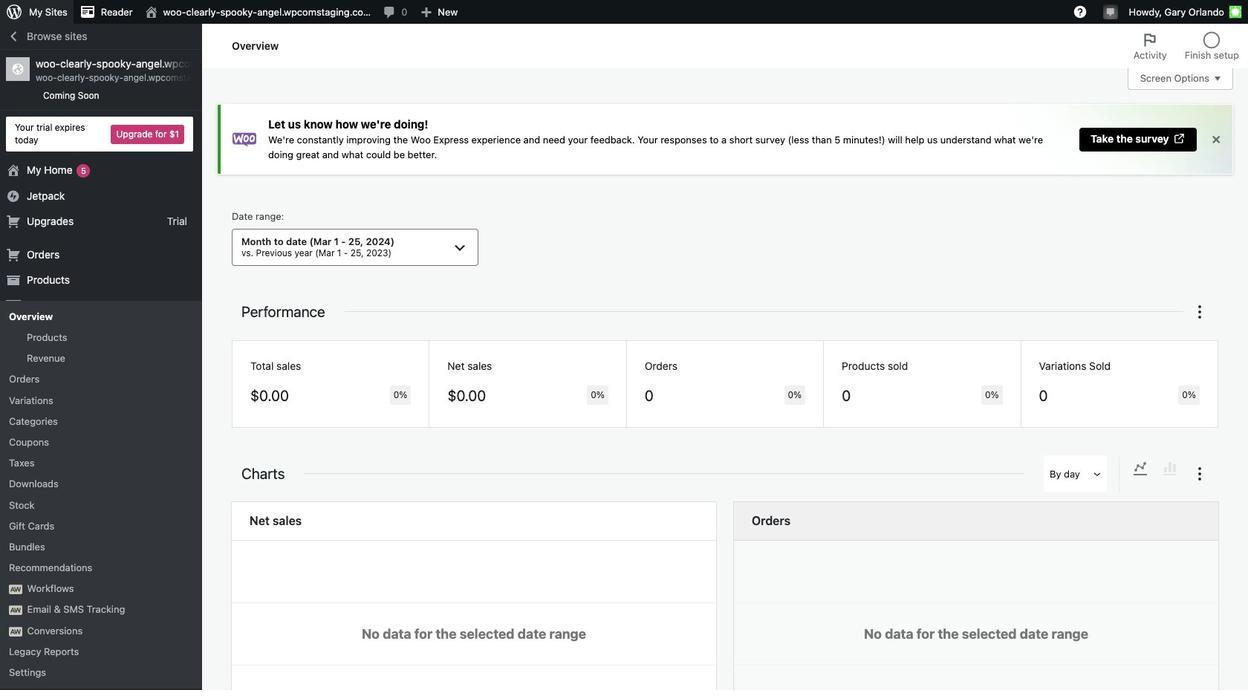 Task type: locate. For each thing, give the bounding box(es) containing it.
1 vertical spatial automatewoo element
[[9, 606, 22, 616]]

choose which analytics to display and the section name image
[[1192, 303, 1210, 321]]

menu bar
[[1120, 455, 1192, 493]]

0 vertical spatial automatewoo element
[[9, 585, 22, 595]]

take the survey image
[[1174, 132, 1187, 145]]

performance indicators menu
[[232, 340, 1219, 428]]

main menu navigation
[[0, 24, 202, 691]]

automatewoo element
[[9, 585, 22, 595], [9, 606, 22, 616], [9, 627, 22, 637]]

tab list
[[1125, 24, 1249, 68]]

choose which charts to display image
[[1192, 465, 1210, 483]]

3 automatewoo element from the top
[[9, 627, 22, 637]]

notification image
[[1105, 5, 1117, 17]]

2 automatewoo element from the top
[[9, 606, 22, 616]]

2 vertical spatial automatewoo element
[[9, 627, 22, 637]]

1 automatewoo element from the top
[[9, 585, 22, 595]]



Task type: vqa. For each thing, say whether or not it's contained in the screenshot.
AUTOMATEWOO element to the middle
yes



Task type: describe. For each thing, give the bounding box(es) containing it.
line chart image
[[1132, 460, 1150, 478]]

bar chart image
[[1162, 460, 1180, 478]]

toolbar navigation
[[0, 0, 1249, 27]]



